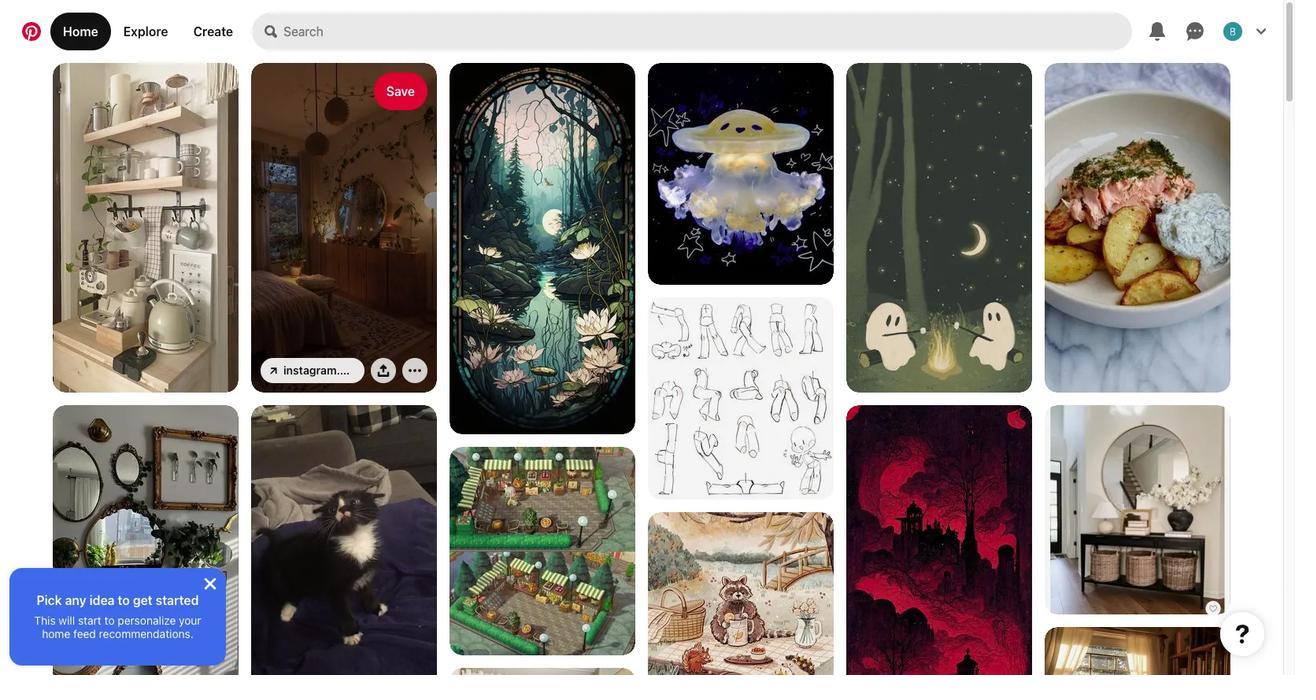 Task type: describe. For each thing, give the bounding box(es) containing it.
create
[[193, 24, 233, 39]]

save button
[[374, 72, 428, 110]]

cute jellyfish image
[[648, 63, 834, 285]]

idea
[[89, 594, 115, 608]]

this contains an image of: a simple bed with a lot of personality image
[[1045, 628, 1231, 676]]

will
[[59, 614, 75, 628]]

create link
[[181, 13, 246, 50]]

link image
[[270, 368, 277, 375]]

personalize
[[118, 614, 176, 628]]

this contains an image of: pretty in pink kid's bathroom image
[[450, 669, 636, 676]]

start
[[78, 614, 102, 628]]

any
[[65, 594, 86, 608]]

explore link
[[111, 13, 181, 50]]

pick any idea to get started this will start to personalize your home feed recommendations.
[[34, 594, 201, 641]]

brad klo image
[[1224, 22, 1243, 41]]

1 vertical spatial to
[[105, 614, 115, 628]]

your
[[179, 614, 201, 628]]

explore
[[123, 24, 168, 39]]

recommendations.
[[99, 628, 194, 641]]

this
[[34, 614, 56, 628]]

this contains an image of: gold antique wall mirror image
[[53, 406, 239, 676]]

home
[[42, 628, 70, 641]]

this contains an image of: dill salmon with potato wedges and a creamy pickle and dill sauce image
[[1045, 63, 1231, 393]]

this contains an image of: coffee bar image
[[53, 63, 239, 393]]



Task type: vqa. For each thing, say whether or not it's contained in the screenshot.
get
yes



Task type: locate. For each thing, give the bounding box(es) containing it.
started
[[156, 594, 199, 608]]

1 horizontal spatial to
[[118, 594, 130, 608]]

this contains an image of: airplane ears are my favorite image
[[251, 406, 437, 676]]

Search text field
[[284, 13, 1133, 50]]

this contains an image of: image
[[251, 63, 437, 393], [450, 63, 636, 435], [847, 63, 1033, 393], [648, 298, 834, 500], [1045, 406, 1231, 616], [450, 447, 636, 656], [648, 513, 834, 676]]

0 horizontal spatial to
[[105, 614, 115, 628]]

search icon image
[[265, 25, 277, 38]]

to left get
[[118, 594, 130, 608]]

feed
[[73, 628, 96, 641]]

to
[[118, 594, 130, 608], [105, 614, 115, 628]]

get
[[133, 594, 153, 608]]

to right start
[[105, 614, 115, 628]]

home link
[[50, 13, 111, 50]]

this contains an image of: tarot dark red image
[[847, 406, 1033, 676]]

save
[[386, 84, 415, 98]]

home
[[63, 24, 98, 39]]

save list
[[0, 63, 1284, 676]]

0 vertical spatial to
[[118, 594, 130, 608]]

pick
[[37, 594, 62, 608]]



